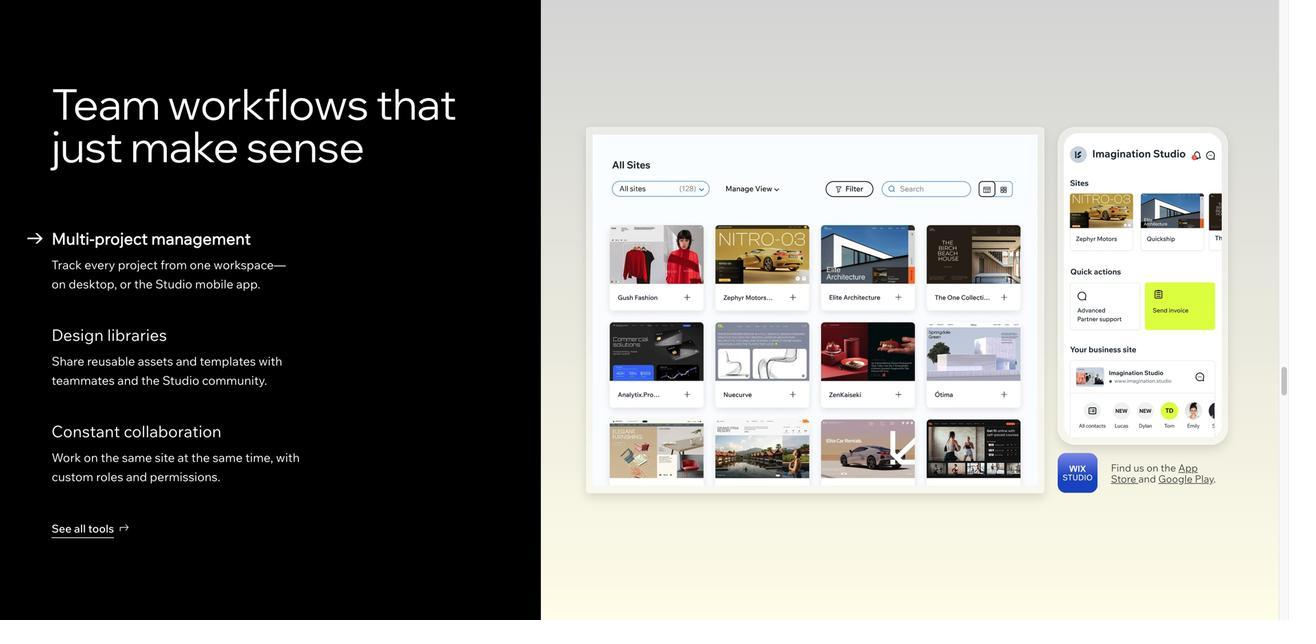 Task type: locate. For each thing, give the bounding box(es) containing it.
on inside track every project from one workspace— on desktop, or the studio mobile app.
[[52, 277, 66, 292]]

track
[[52, 257, 82, 272]]

and google play .
[[1139, 473, 1217, 485]]

and right the roles
[[126, 470, 147, 485]]

find us on the
[[1112, 462, 1179, 474]]

the wix studio client workspace. there's a personalized resource kit containing video tutorials and a pdf handover document. image
[[593, 135, 1228, 486]]

the
[[134, 277, 153, 292], [141, 373, 160, 388], [101, 450, 119, 466], [191, 450, 210, 466], [1161, 462, 1177, 474]]

the right or
[[134, 277, 153, 292]]

same
[[122, 450, 152, 466], [213, 450, 243, 466]]

1 vertical spatial with
[[276, 450, 300, 466]]

the wix studio mobile app. recent sites and quick actions for advanced partner support and sending invoices are available. image
[[1065, 133, 1223, 440]]

team
[[52, 77, 160, 130]]

tools
[[88, 522, 114, 536]]

0 horizontal spatial on
[[52, 277, 66, 292]]

custom
[[52, 470, 93, 485]]

from
[[161, 257, 187, 272]]

that
[[376, 77, 457, 130]]

on down track
[[52, 277, 66, 292]]

1 vertical spatial project
[[118, 257, 158, 272]]

1 vertical spatial studio
[[163, 373, 200, 388]]

studio down from in the top left of the page
[[155, 277, 192, 292]]

project up or
[[118, 257, 158, 272]]

on right us
[[1147, 462, 1159, 474]]

project up 'every'
[[95, 228, 148, 249]]

1 same from the left
[[122, 450, 152, 466]]

studio inside share reusable assets and templates with teammates and the studio community.
[[163, 373, 200, 388]]

and
[[176, 354, 197, 369], [117, 373, 139, 388], [126, 470, 147, 485], [1139, 473, 1157, 485]]

on inside work on the same site at the same time, with custom roles and permissions.
[[84, 450, 98, 466]]

and right "assets"
[[176, 354, 197, 369]]

with
[[259, 354, 283, 369], [276, 450, 300, 466]]

team workflows that just make sense
[[52, 77, 457, 173]]

studio
[[155, 277, 192, 292], [163, 373, 200, 388]]

1 horizontal spatial same
[[213, 450, 243, 466]]

with inside work on the same site at the same time, with custom roles and permissions.
[[276, 450, 300, 466]]

same down constant collaboration on the bottom of page
[[122, 450, 152, 466]]

constant collaboration
[[52, 422, 222, 442]]

app store link
[[1112, 462, 1199, 485]]

the all sites view in the wix studio workspace. there are a selection of sites available including an online clothing store, a site offering online fitness classes and a real estate site. there are 128 sites in the account in total. image
[[593, 135, 1038, 486]]

share reusable assets and templates with teammates and the studio community.
[[52, 354, 283, 388]]

roles
[[96, 470, 123, 485]]

mobile
[[195, 277, 234, 292]]

studio down "assets"
[[163, 373, 200, 388]]

the inside track every project from one workspace— on desktop, or the studio mobile app.
[[134, 277, 153, 292]]

assets
[[138, 354, 173, 369]]

with right time,
[[276, 450, 300, 466]]

with up community. at the bottom left of the page
[[259, 354, 283, 369]]

app store
[[1112, 462, 1199, 485]]

on right work
[[84, 450, 98, 466]]

all
[[74, 522, 86, 536]]

templates
[[200, 354, 256, 369]]

0 vertical spatial with
[[259, 354, 283, 369]]

1 horizontal spatial on
[[84, 450, 98, 466]]

on
[[52, 277, 66, 292], [84, 450, 98, 466], [1147, 462, 1159, 474]]

.
[[1214, 473, 1217, 485]]

same left time,
[[213, 450, 243, 466]]

every
[[84, 257, 115, 272]]

studio inside track every project from one workspace— on desktop, or the studio mobile app.
[[155, 277, 192, 292]]

2 horizontal spatial on
[[1147, 462, 1159, 474]]

project
[[95, 228, 148, 249], [118, 257, 158, 272]]

make
[[130, 119, 239, 173]]

google
[[1159, 473, 1193, 485]]

workspace—
[[214, 257, 286, 272]]

2 same from the left
[[213, 450, 243, 466]]

the left 'app'
[[1161, 462, 1177, 474]]

the inside share reusable assets and templates with teammates and the studio community.
[[141, 373, 160, 388]]

the down "assets"
[[141, 373, 160, 388]]

sense
[[247, 119, 364, 173]]

track every project from one workspace— on desktop, or the studio mobile app.
[[52, 257, 286, 292]]

0 vertical spatial studio
[[155, 277, 192, 292]]

0 horizontal spatial same
[[122, 450, 152, 466]]

libraries
[[107, 325, 167, 345]]

wix studio mobile app logo image
[[1058, 454, 1098, 494], [1058, 454, 1098, 494]]

management
[[151, 228, 251, 249]]

site
[[155, 450, 175, 466]]



Task type: vqa. For each thing, say whether or not it's contained in the screenshot.
the right Center
no



Task type: describe. For each thing, give the bounding box(es) containing it.
with inside share reusable assets and templates with teammates and the studio community.
[[259, 354, 283, 369]]

find
[[1112, 462, 1132, 474]]

see
[[52, 522, 72, 536]]

work
[[52, 450, 81, 466]]

and down reusable
[[117, 373, 139, 388]]

design
[[52, 325, 104, 345]]

multi-
[[52, 228, 95, 249]]

see all tools link
[[52, 518, 129, 540]]

reusable
[[87, 354, 135, 369]]

just
[[52, 119, 122, 173]]

multi-project management
[[52, 228, 251, 249]]

work on the same site at the same time, with custom roles and permissions.
[[52, 450, 300, 485]]

one
[[190, 257, 211, 272]]

collaboration
[[124, 422, 222, 442]]

and inside work on the same site at the same time, with custom roles and permissions.
[[126, 470, 147, 485]]

project inside track every project from one workspace— on desktop, or the studio mobile app.
[[118, 257, 158, 272]]

google play link
[[1159, 473, 1214, 485]]

at
[[178, 450, 189, 466]]

teammates
[[52, 373, 115, 388]]

play
[[1196, 473, 1214, 485]]

us
[[1134, 462, 1145, 474]]

time,
[[246, 450, 273, 466]]

desktop,
[[69, 277, 117, 292]]

the up the roles
[[101, 450, 119, 466]]

workflows
[[168, 77, 369, 130]]

permissions.
[[150, 470, 221, 485]]

store
[[1112, 473, 1137, 485]]

see all tools
[[52, 522, 114, 536]]

design libraries
[[52, 325, 167, 345]]

share
[[52, 354, 84, 369]]

and right 'store'
[[1139, 473, 1157, 485]]

community.
[[202, 373, 267, 388]]

app
[[1179, 462, 1199, 474]]

0 vertical spatial project
[[95, 228, 148, 249]]

app.
[[236, 277, 261, 292]]

the right 'at' on the bottom left of the page
[[191, 450, 210, 466]]

or
[[120, 277, 132, 292]]

constant
[[52, 422, 120, 442]]



